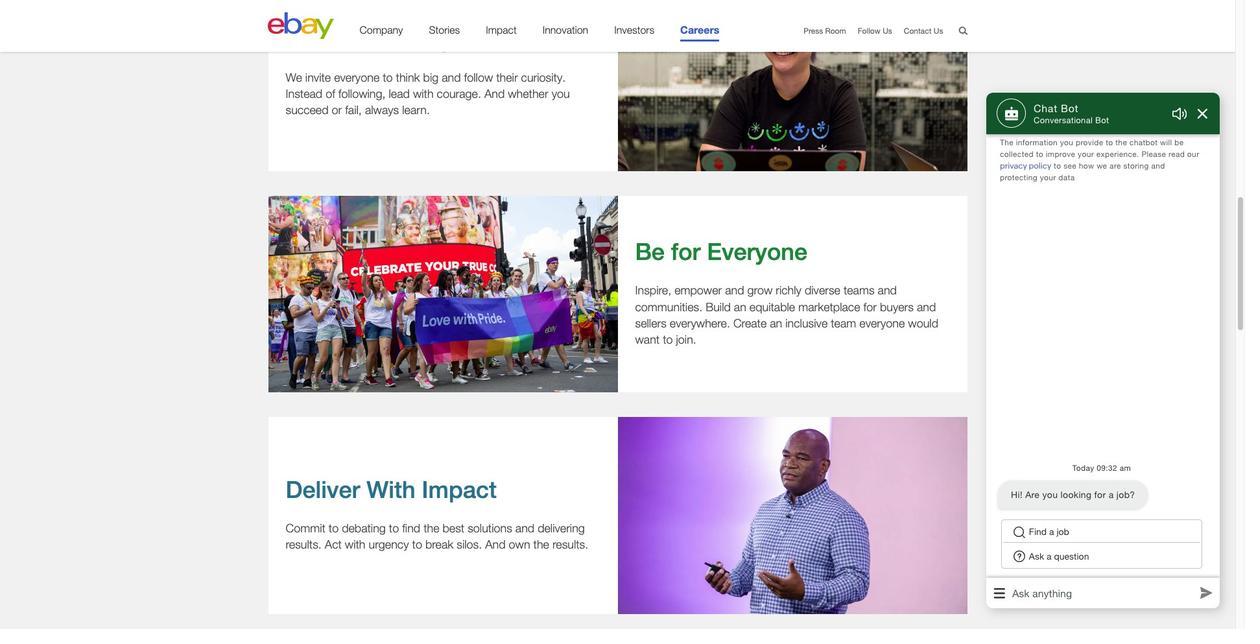 Task type: vqa. For each thing, say whether or not it's contained in the screenshot.
you in the The Information You Provide To The Chatbot Will Be Collected To Improve Your Experience. Please Read Our Privacy Policy
yes



Task type: describe. For each thing, give the bounding box(es) containing it.
innovate
[[286, 25, 379, 52]]

ask a question
[[1030, 551, 1090, 562]]

want
[[636, 333, 660, 346]]

lead
[[389, 87, 410, 101]]

privacy policy link
[[1001, 162, 1052, 171]]

silos.
[[457, 538, 482, 552]]

we invite everyone to think big and follow their curiosity. instead of following, lead with courage. and whether you succeed or fail, always learn.
[[286, 71, 570, 117]]

everyone
[[707, 238, 808, 266]]

innovation
[[543, 24, 589, 36]]

our
[[1188, 149, 1200, 159]]

find a job
[[1030, 526, 1070, 537]]

learn.
[[402, 103, 430, 117]]

storing
[[1124, 161, 1150, 171]]

you inside we invite everyone to think big and follow their curiosity. instead of following, lead with courage. and whether you succeed or fail, always learn.
[[552, 87, 570, 101]]

inclusive
[[786, 317, 828, 330]]

1 horizontal spatial bot
[[1096, 115, 1110, 125]]

urgency
[[369, 538, 409, 552]]

everyone inside inspire, empower and grow richly diverse teams and communities. build an equitable marketplace for buyers and sellers everywhere. create an inclusive team everyone would want to join.
[[860, 317, 905, 330]]

conversational bot definition
[[1034, 115, 1110, 125]]

big
[[423, 71, 439, 84]]

curiosity.
[[521, 71, 566, 84]]

press room
[[804, 26, 847, 36]]

chat
[[1034, 102, 1058, 114]]

privacy
[[1001, 162, 1028, 171]]

us for contact us
[[934, 26, 944, 36]]

courage.
[[437, 87, 481, 101]]

the
[[1001, 138, 1014, 147]]

break
[[426, 538, 454, 552]]

we
[[1097, 161, 1108, 171]]

with inside we invite everyone to think big and follow their curiosity. instead of following, lead with courage. and whether you succeed or fail, always learn.
[[413, 87, 434, 101]]

everyone inside we invite everyone to think big and follow their curiosity. instead of following, lead with courage. and whether you succeed or fail, always learn.
[[334, 71, 380, 84]]

find a job button
[[1004, 521, 1201, 543]]

0 horizontal spatial for
[[671, 238, 701, 266]]

careers
[[681, 23, 720, 36]]

buyers
[[880, 300, 914, 314]]

find
[[402, 522, 421, 535]]

the information you provide to the chatbot will be collected to improve your experience. please read our privacy policy
[[1001, 138, 1200, 171]]

innovate boldly
[[286, 25, 453, 52]]

list inside chat bot dialog
[[985, 461, 1220, 575]]

and
[[485, 87, 505, 101]]

are
[[1110, 161, 1122, 171]]

Ask anything text field
[[1010, 584, 1198, 603]]

we
[[286, 71, 302, 84]]

contact
[[904, 26, 932, 36]]

would
[[909, 317, 939, 330]]

information
[[1017, 138, 1058, 147]]

a inside list item
[[1109, 489, 1114, 500]]

instead
[[286, 87, 323, 101]]

following,
[[339, 87, 386, 101]]

deliver with impact
[[286, 476, 497, 503]]

room
[[826, 26, 847, 36]]

a for question
[[1047, 551, 1052, 562]]

read
[[1169, 149, 1186, 159]]

see
[[1064, 161, 1077, 171]]

follow
[[858, 26, 881, 36]]

and up build
[[726, 284, 745, 297]]

stories
[[429, 24, 460, 36]]

to inside inspire, empower and grow richly diverse teams and communities. build an equitable marketplace for buyers and sellers everywhere. create an inclusive team everyone would want to join.
[[663, 333, 673, 346]]

stories link
[[429, 24, 460, 42]]

conversational
[[1034, 115, 1093, 125]]

careers link
[[681, 23, 720, 42]]

img1 image inside be for everyone list item
[[268, 196, 618, 393]]

be
[[1175, 138, 1185, 147]]

join.
[[676, 333, 697, 346]]

be for everyone list item
[[268, 196, 968, 417]]

job
[[1057, 526, 1070, 537]]

always
[[365, 103, 399, 117]]

1 vertical spatial an
[[770, 317, 783, 330]]

everywhere.
[[670, 317, 731, 330]]

deliver
[[286, 476, 360, 503]]

improve
[[1046, 149, 1076, 159]]

1 results. from the left
[[286, 538, 322, 552]]

ask a question button
[[1004, 546, 1201, 567]]

and inside commit to debating to find the best solutions and delivering results. act with urgency to break silos. and own the results.
[[516, 522, 535, 535]]

innovate boldly list item
[[268, 0, 968, 196]]

to up urgency
[[389, 522, 399, 535]]

think
[[396, 71, 420, 84]]

and up would
[[917, 300, 936, 314]]

be
[[636, 238, 665, 266]]

your inside the information you provide to the chatbot will be collected to improve your experience. please read our privacy policy
[[1078, 149, 1095, 159]]

solutions
[[468, 522, 512, 535]]

team
[[831, 317, 857, 330]]

follow
[[464, 71, 493, 84]]

protecting
[[1001, 173, 1038, 182]]

and up buyers
[[878, 284, 897, 297]]

0 vertical spatial impact
[[486, 24, 517, 36]]

today
[[1073, 463, 1095, 473]]

debating
[[342, 522, 386, 535]]

your inside to see how we are storing and protecting your data
[[1041, 173, 1057, 182]]

with
[[367, 476, 416, 503]]

us for follow us
[[883, 26, 893, 36]]

impact inside list item
[[422, 476, 497, 503]]



Task type: locate. For each thing, give the bounding box(es) containing it.
inspire, empower and grow richly diverse teams and communities. build an equitable marketplace for buyers and sellers everywhere. create an inclusive team everyone would want to join.
[[636, 284, 939, 346]]

equitable
[[750, 300, 796, 314]]

everyone up following,
[[334, 71, 380, 84]]

how
[[1080, 161, 1095, 171]]

am
[[1120, 463, 1132, 473]]

2 horizontal spatial for
[[1095, 489, 1107, 500]]

to up lead
[[383, 71, 393, 84]]

act
[[325, 538, 342, 552]]

2 vertical spatial the
[[534, 538, 550, 552]]

you for the
[[1061, 138, 1074, 147]]

commit
[[286, 522, 326, 535]]

1 horizontal spatial for
[[864, 300, 877, 314]]

to inside we invite everyone to think big and follow their curiosity. instead of following, lead with courage. and whether you succeed or fail, always learn.
[[383, 71, 393, 84]]

and up and own
[[516, 522, 535, 535]]

2 vertical spatial for
[[1095, 489, 1107, 500]]

0 horizontal spatial an
[[734, 300, 747, 314]]

provide
[[1076, 138, 1104, 147]]

the for best
[[424, 522, 440, 535]]

your
[[1078, 149, 1095, 159], [1041, 173, 1057, 182]]

2 us from the left
[[934, 26, 944, 36]]

img1 image for with
[[618, 417, 968, 614]]

you inside the information you provide to the chatbot will be collected to improve your experience. please read our privacy policy
[[1061, 138, 1074, 147]]

investors
[[615, 24, 655, 36]]

1 horizontal spatial an
[[770, 317, 783, 330]]

1 horizontal spatial results.
[[553, 538, 589, 552]]

0 horizontal spatial your
[[1041, 173, 1057, 182]]

hi!
[[1012, 489, 1023, 500]]

you down "curiosity."
[[552, 87, 570, 101]]

1 horizontal spatial everyone
[[860, 317, 905, 330]]

0 horizontal spatial us
[[883, 26, 893, 36]]

1 vertical spatial img1 image
[[268, 196, 618, 393]]

follow us
[[858, 26, 893, 36]]

and down please
[[1152, 161, 1166, 171]]

to up the experience.
[[1106, 138, 1114, 147]]

bot up provide
[[1096, 115, 1110, 125]]

0 horizontal spatial the
[[424, 522, 440, 535]]

delivering
[[538, 522, 585, 535]]

follow us link
[[858, 26, 893, 36]]

diverse
[[805, 284, 841, 297]]

us right contact
[[934, 26, 944, 36]]

for inside list
[[1095, 489, 1107, 500]]

your down policy
[[1041, 173, 1057, 182]]

impact link
[[486, 24, 517, 42]]

their
[[497, 71, 518, 84]]

img1 image inside innovate boldly list item
[[618, 0, 968, 171]]

results.
[[286, 538, 322, 552], [553, 538, 589, 552]]

1 vertical spatial everyone
[[860, 317, 905, 330]]

1 vertical spatial the
[[424, 522, 440, 535]]

innovation link
[[543, 24, 589, 42]]

us
[[883, 26, 893, 36], [934, 26, 944, 36]]

quick links list
[[792, 26, 944, 37]]

policy
[[1029, 162, 1052, 171]]

0 vertical spatial bot
[[1062, 102, 1079, 114]]

chatbot
[[1130, 138, 1158, 147]]

img1 image
[[618, 0, 968, 171], [268, 196, 618, 393], [618, 417, 968, 614]]

question
[[1055, 551, 1090, 562]]

0 horizontal spatial everyone
[[334, 71, 380, 84]]

with
[[413, 87, 434, 101], [345, 538, 366, 552]]

0 vertical spatial for
[[671, 238, 701, 266]]

company link
[[360, 24, 403, 42]]

company
[[360, 24, 403, 36]]

img1 image for boldly
[[618, 0, 968, 171]]

deliver with impact list item
[[268, 417, 968, 629]]

boldly
[[385, 25, 453, 52]]

2 vertical spatial img1 image
[[618, 417, 968, 614]]

the
[[1116, 138, 1128, 147], [424, 522, 440, 535], [534, 538, 550, 552]]

2 vertical spatial a
[[1047, 551, 1052, 562]]

find
[[1030, 526, 1047, 537]]

1 horizontal spatial us
[[934, 26, 944, 36]]

everyone
[[334, 71, 380, 84], [860, 317, 905, 330]]

the up break
[[424, 522, 440, 535]]

to up act
[[329, 522, 339, 535]]

a inside popup button
[[1050, 526, 1055, 537]]

hi! are you looking for a job?
[[1012, 489, 1136, 500]]

list containing hi! are you looking for a job?
[[985, 461, 1220, 575]]

chat bot heading
[[1034, 102, 1110, 115]]

an down equitable in the right of the page
[[770, 317, 783, 330]]

a left job
[[1050, 526, 1055, 537]]

and
[[442, 71, 461, 84], [1152, 161, 1166, 171], [726, 284, 745, 297], [878, 284, 897, 297], [917, 300, 936, 314], [516, 522, 535, 535]]

your up how
[[1078, 149, 1095, 159]]

impact
[[486, 24, 517, 36], [422, 476, 497, 503]]

09:32
[[1097, 463, 1118, 473]]

0 vertical spatial the
[[1116, 138, 1128, 147]]

empower
[[675, 284, 722, 297]]

job?
[[1117, 489, 1136, 500]]

to down find
[[412, 538, 422, 552]]

chat bot dialog
[[985, 93, 1220, 609]]

1 vertical spatial with
[[345, 538, 366, 552]]

today 09:32 am
[[1073, 463, 1132, 473]]

chat bot conversational bot
[[1034, 102, 1110, 125]]

best
[[443, 522, 465, 535]]

0 vertical spatial everyone
[[334, 71, 380, 84]]

whether
[[508, 87, 549, 101]]

press
[[804, 26, 823, 36]]

to down improve
[[1054, 161, 1062, 171]]

commit to debating to find the best solutions and delivering results. act with urgency to break silos. and own the results.
[[286, 522, 589, 552]]

the down delivering
[[534, 538, 550, 552]]

to left join.
[[663, 333, 673, 346]]

2 vertical spatial you
[[1043, 489, 1058, 500]]

impact up their
[[486, 24, 517, 36]]

and inside to see how we are storing and protecting your data
[[1152, 161, 1166, 171]]

impact up best
[[422, 476, 497, 503]]

looking
[[1061, 489, 1092, 500]]

teams
[[844, 284, 875, 297]]

inspire,
[[636, 284, 672, 297]]

hi! are you looking for a job? list item
[[987, 462, 1218, 510]]

of
[[326, 87, 335, 101]]

with down "debating"
[[345, 538, 366, 552]]

1 vertical spatial bot
[[1096, 115, 1110, 125]]

you for hi!
[[1043, 489, 1058, 500]]

us right follow
[[883, 26, 893, 36]]

for inside inspire, empower and grow richly diverse teams and communities. build an equitable marketplace for buyers and sellers everywhere. create an inclusive team everyone would want to join.
[[864, 300, 877, 314]]

0 horizontal spatial with
[[345, 538, 366, 552]]

the for chatbot
[[1116, 138, 1128, 147]]

be for everyone
[[636, 238, 808, 266]]

to inside to see how we are storing and protecting your data
[[1054, 161, 1062, 171]]

and own
[[485, 538, 531, 552]]

1 vertical spatial a
[[1050, 526, 1055, 537]]

a inside popup button
[[1047, 551, 1052, 562]]

for down 'teams'
[[864, 300, 877, 314]]

to see how we are storing and protecting your data
[[1001, 161, 1166, 182]]

marketplace
[[799, 300, 861, 314]]

and up courage.
[[442, 71, 461, 84]]

0 vertical spatial an
[[734, 300, 747, 314]]

for right be
[[671, 238, 701, 266]]

1 vertical spatial your
[[1041, 173, 1057, 182]]

fail,
[[345, 103, 362, 117]]

the inside the information you provide to the chatbot will be collected to improve your experience. please read our privacy policy
[[1116, 138, 1128, 147]]

to up policy
[[1037, 149, 1044, 159]]

contact us
[[904, 26, 944, 36]]

are
[[1026, 489, 1040, 500]]

1 horizontal spatial your
[[1078, 149, 1095, 159]]

0 vertical spatial with
[[413, 87, 434, 101]]

grow
[[748, 284, 773, 297]]

0 horizontal spatial you
[[552, 87, 570, 101]]

data
[[1059, 173, 1075, 182]]

list
[[985, 461, 1220, 575]]

results. down commit
[[286, 538, 322, 552]]

bot up the conversational bot definition
[[1062, 102, 1079, 114]]

you up improve
[[1061, 138, 1074, 147]]

build
[[706, 300, 731, 314]]

2 horizontal spatial you
[[1061, 138, 1074, 147]]

2 results. from the left
[[553, 538, 589, 552]]

1 horizontal spatial you
[[1043, 489, 1058, 500]]

or
[[332, 103, 342, 117]]

0 vertical spatial a
[[1109, 489, 1114, 500]]

1 vertical spatial you
[[1061, 138, 1074, 147]]

a
[[1109, 489, 1114, 500], [1050, 526, 1055, 537], [1047, 551, 1052, 562]]

succeed
[[286, 103, 329, 117]]

img1 image inside "deliver with impact" list item
[[618, 417, 968, 614]]

1 vertical spatial impact
[[422, 476, 497, 503]]

richly
[[776, 284, 802, 297]]

the up the experience.
[[1116, 138, 1128, 147]]

a for job
[[1050, 526, 1055, 537]]

investors link
[[615, 24, 655, 42]]

an up create
[[734, 300, 747, 314]]

1 vertical spatial for
[[864, 300, 877, 314]]

1 horizontal spatial the
[[534, 538, 550, 552]]

a left job?
[[1109, 489, 1114, 500]]

bot
[[1062, 102, 1079, 114], [1096, 115, 1110, 125]]

a right ask
[[1047, 551, 1052, 562]]

an
[[734, 300, 747, 314], [770, 317, 783, 330]]

for right looking
[[1095, 489, 1107, 500]]

you inside hi! are you looking for a job? list item
[[1043, 489, 1058, 500]]

results. down delivering
[[553, 538, 589, 552]]

everyone down buyers
[[860, 317, 905, 330]]

with inside commit to debating to find the best solutions and delivering results. act with urgency to break silos. and own the results.
[[345, 538, 366, 552]]

0 vertical spatial your
[[1078, 149, 1095, 159]]

with up learn.
[[413, 87, 434, 101]]

you right are
[[1043, 489, 1058, 500]]

1 us from the left
[[883, 26, 893, 36]]

2 horizontal spatial the
[[1116, 138, 1128, 147]]

0 horizontal spatial results.
[[286, 538, 322, 552]]

and inside we invite everyone to think big and follow their curiosity. instead of following, lead with courage. and whether you succeed or fail, always learn.
[[442, 71, 461, 84]]

will
[[1161, 138, 1173, 147]]

0 vertical spatial you
[[552, 87, 570, 101]]

0 vertical spatial img1 image
[[618, 0, 968, 171]]

1 horizontal spatial with
[[413, 87, 434, 101]]

you
[[552, 87, 570, 101], [1061, 138, 1074, 147], [1043, 489, 1058, 500]]

0 horizontal spatial bot
[[1062, 102, 1079, 114]]



